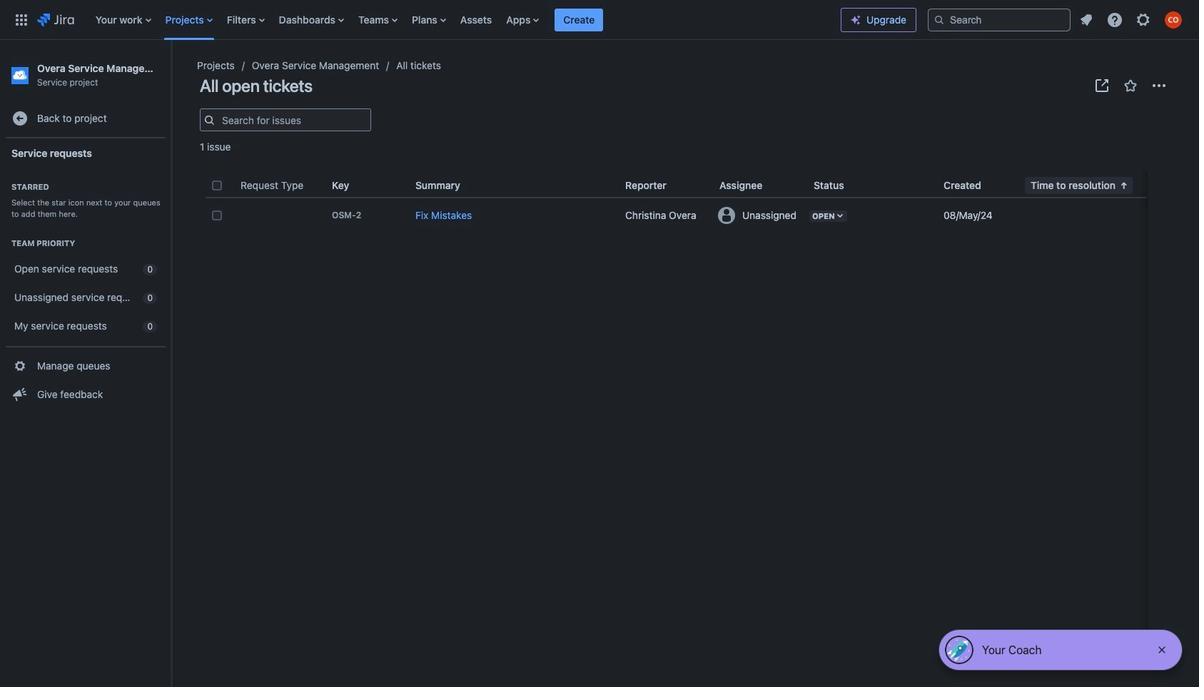 Task type: describe. For each thing, give the bounding box(es) containing it.
help image
[[1106, 11, 1124, 28]]

1 horizontal spatial list
[[1074, 7, 1191, 32]]

0 horizontal spatial list
[[88, 0, 841, 40]]

heading for starred group
[[6, 181, 166, 193]]

star image
[[1122, 77, 1139, 94]]

appswitcher icon image
[[13, 11, 30, 28]]

notifications image
[[1078, 11, 1095, 28]]

your profile and settings image
[[1165, 11, 1182, 28]]



Task type: vqa. For each thing, say whether or not it's contained in the screenshot.
search icon
yes



Task type: locate. For each thing, give the bounding box(es) containing it.
banner
[[0, 0, 1199, 40]]

sidebar navigation image
[[156, 57, 187, 86]]

None search field
[[928, 8, 1071, 31]]

search image
[[934, 14, 945, 25]]

heading for the team priority group
[[6, 238, 166, 249]]

1 heading from the top
[[6, 181, 166, 193]]

primary element
[[9, 0, 841, 40]]

Search for issues field
[[218, 110, 370, 130]]

jira image
[[37, 11, 74, 28], [37, 11, 74, 28]]

0 vertical spatial heading
[[6, 181, 166, 193]]

settings image
[[1135, 11, 1152, 28]]

team priority group
[[6, 224, 166, 346]]

2 heading from the top
[[6, 238, 166, 249]]

1 vertical spatial heading
[[6, 238, 166, 249]]

starred group
[[6, 167, 166, 224]]

actions image
[[1151, 77, 1168, 94]]

group
[[6, 346, 166, 414]]

ascending icon image
[[1116, 177, 1133, 194]]

list item
[[555, 0, 603, 40]]

list
[[88, 0, 841, 40], [1074, 7, 1191, 32]]

heading
[[6, 181, 166, 193], [6, 238, 166, 249]]

close image
[[1156, 645, 1168, 656]]

Search field
[[928, 8, 1071, 31]]



